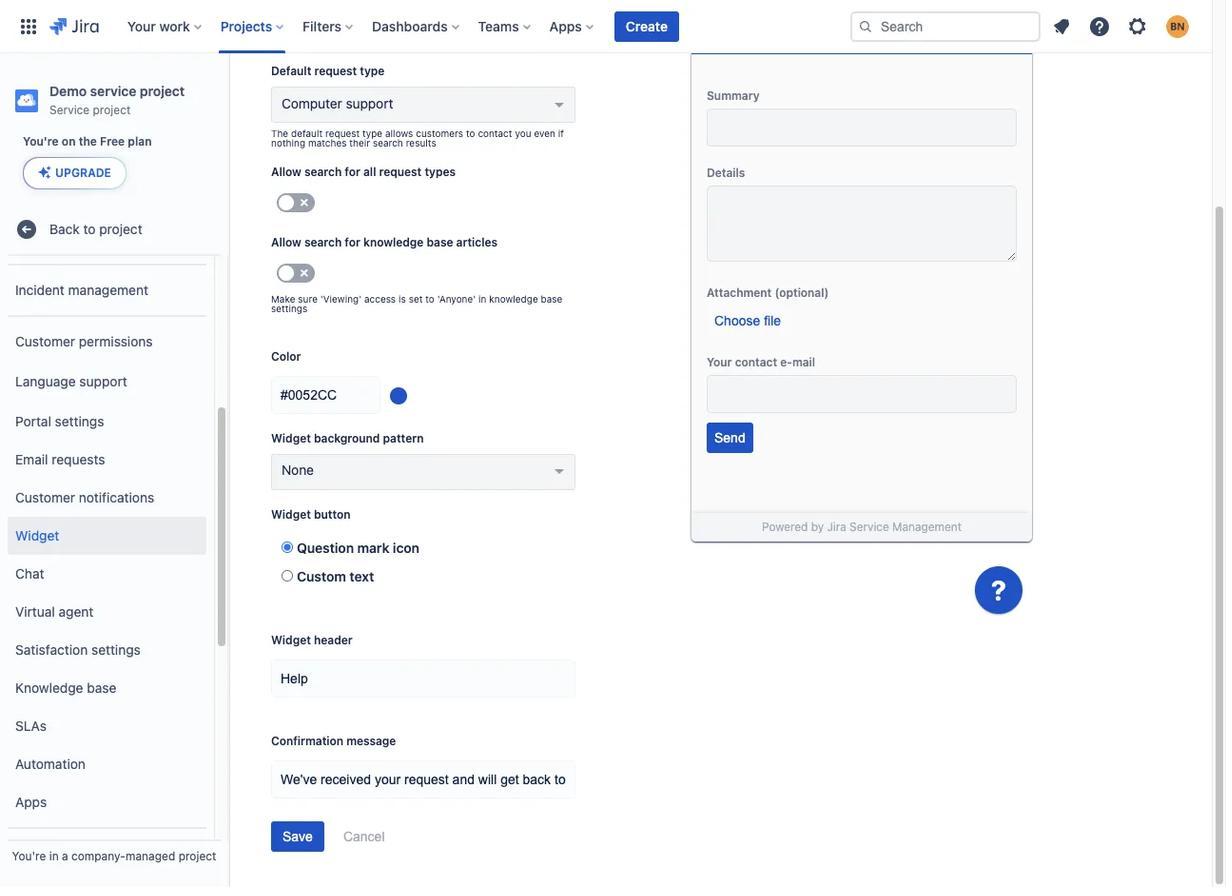 Task type: vqa. For each thing, say whether or not it's contained in the screenshot.
Email
yes



Task type: describe. For each thing, give the bounding box(es) containing it.
customer notifications
[[15, 489, 154, 505]]

create button
[[615, 11, 680, 41]]

customer for customer notifications
[[15, 489, 75, 505]]

search image
[[859, 19, 874, 34]]

knowledge base link
[[8, 669, 207, 707]]

automation
[[15, 756, 86, 772]]

your work
[[127, 18, 190, 34]]

widget
[[15, 527, 59, 543]]

filters button
[[297, 11, 361, 41]]

in
[[49, 849, 59, 863]]

incident management link
[[8, 271, 207, 309]]

project right service
[[140, 83, 185, 99]]

service
[[90, 83, 136, 99]]

to
[[83, 221, 96, 237]]

banner containing your work
[[0, 0, 1213, 53]]

you're in a company-managed project
[[12, 849, 217, 863]]

chat
[[15, 565, 44, 581]]

primary element
[[11, 0, 851, 53]]

demo service project service project
[[49, 83, 185, 117]]

virtual
[[15, 603, 55, 619]]

language
[[15, 373, 76, 389]]

plan
[[128, 134, 152, 148]]

portal settings
[[15, 413, 104, 429]]

upgrade
[[55, 166, 111, 180]]

permissions
[[79, 333, 153, 349]]

appswitcher icon image
[[17, 15, 40, 38]]

back to project link
[[8, 210, 221, 249]]

group containing customer permissions
[[8, 315, 207, 827]]

dashboards button
[[367, 11, 467, 41]]

satisfaction settings
[[15, 641, 141, 657]]

portal
[[15, 413, 51, 429]]

managed
[[126, 849, 175, 863]]

agent
[[59, 603, 94, 619]]

widget link
[[8, 517, 207, 555]]

sidebar navigation image
[[208, 76, 249, 114]]

email
[[15, 451, 48, 467]]

settings for satisfaction settings
[[91, 641, 141, 657]]

upgrade button
[[24, 158, 126, 189]]

project inside the back to project link
[[99, 221, 142, 237]]

customer for customer permissions
[[15, 333, 75, 349]]

language support
[[15, 373, 127, 389]]

apps for apps dropdown button
[[550, 18, 582, 34]]

apps link
[[8, 784, 207, 822]]

requests
[[52, 451, 105, 467]]

slas
[[15, 717, 47, 734]]

free
[[100, 134, 125, 148]]

demo
[[49, 83, 87, 99]]

projects button
[[215, 11, 291, 41]]



Task type: locate. For each thing, give the bounding box(es) containing it.
settings inside satisfaction settings link
[[91, 641, 141, 657]]

base
[[87, 679, 117, 696]]

you're left 'on'
[[23, 134, 59, 148]]

help image
[[1089, 15, 1112, 38]]

apps down automation
[[15, 794, 47, 810]]

project right to
[[99, 221, 142, 237]]

you're for you're in a company-managed project
[[12, 849, 46, 863]]

email requests
[[15, 451, 105, 467]]

customer
[[15, 333, 75, 349], [15, 489, 75, 505]]

support
[[79, 373, 127, 389]]

settings inside portal settings "link"
[[55, 413, 104, 429]]

slas link
[[8, 707, 207, 745]]

apps
[[550, 18, 582, 34], [15, 794, 47, 810]]

0 horizontal spatial apps
[[15, 794, 47, 810]]

email requests link
[[8, 441, 207, 479]]

0 vertical spatial settings
[[55, 413, 104, 429]]

settings for portal settings
[[55, 413, 104, 429]]

2 customer from the top
[[15, 489, 75, 505]]

customer permissions
[[15, 333, 153, 349]]

teams
[[478, 18, 519, 34]]

customer notifications link
[[8, 479, 207, 517]]

back
[[49, 221, 80, 237]]

jira image
[[49, 15, 99, 38], [49, 15, 99, 38]]

portal settings link
[[8, 403, 207, 441]]

filters
[[303, 18, 342, 34]]

customer permissions link
[[8, 323, 207, 361]]

settings down virtual agent "link"
[[91, 641, 141, 657]]

project
[[140, 83, 185, 99], [93, 103, 131, 117], [99, 221, 142, 237], [179, 849, 217, 863]]

0 vertical spatial apps
[[550, 18, 582, 34]]

1 vertical spatial settings
[[91, 641, 141, 657]]

satisfaction settings link
[[8, 631, 207, 669]]

apps right teams popup button
[[550, 18, 582, 34]]

satisfaction
[[15, 641, 88, 657]]

customer up "language"
[[15, 333, 75, 349]]

settings up requests
[[55, 413, 104, 429]]

service
[[49, 103, 90, 117]]

project down service
[[93, 103, 131, 117]]

dashboards
[[372, 18, 448, 34]]

banner
[[0, 0, 1213, 53]]

apps inside dropdown button
[[550, 18, 582, 34]]

incident
[[15, 282, 65, 298]]

customer up widget at left bottom
[[15, 489, 75, 505]]

1 group from the top
[[8, 94, 207, 264]]

create
[[626, 18, 668, 34]]

you're on the free plan
[[23, 134, 152, 148]]

teams button
[[473, 11, 538, 41]]

notifications
[[79, 489, 154, 505]]

2 group from the top
[[8, 315, 207, 827]]

your work button
[[122, 11, 209, 41]]

apps inside group
[[15, 794, 47, 810]]

chat link
[[8, 555, 207, 593]]

your profile and settings image
[[1167, 15, 1190, 38]]

0 vertical spatial you're
[[23, 134, 59, 148]]

management
[[68, 282, 148, 298]]

the
[[79, 134, 97, 148]]

1 horizontal spatial apps
[[550, 18, 582, 34]]

incident management
[[15, 282, 148, 298]]

on
[[62, 134, 76, 148]]

settings image
[[1127, 15, 1150, 38]]

you're
[[23, 134, 59, 148], [12, 849, 46, 863]]

0 vertical spatial customer
[[15, 333, 75, 349]]

knowledge base
[[15, 679, 117, 696]]

1 vertical spatial customer
[[15, 489, 75, 505]]

work
[[159, 18, 190, 34]]

project right managed
[[179, 849, 217, 863]]

language support link
[[8, 361, 207, 403]]

virtual agent
[[15, 603, 94, 619]]

you're left in
[[12, 849, 46, 863]]

back to project
[[49, 221, 142, 237]]

1 vertical spatial you're
[[12, 849, 46, 863]]

apps button
[[544, 11, 601, 41]]

group
[[8, 94, 207, 264], [8, 315, 207, 827], [8, 827, 207, 887]]

projects
[[221, 18, 272, 34]]

settings
[[55, 413, 104, 429], [91, 641, 141, 657]]

your
[[127, 18, 156, 34]]

knowledge
[[15, 679, 83, 696]]

notifications image
[[1051, 15, 1074, 38]]

3 group from the top
[[8, 827, 207, 887]]

company-
[[71, 849, 126, 863]]

1 customer from the top
[[15, 333, 75, 349]]

virtual agent link
[[8, 593, 207, 631]]

Search field
[[851, 11, 1041, 41]]

1 vertical spatial apps
[[15, 794, 47, 810]]

a
[[62, 849, 68, 863]]

you're for you're on the free plan
[[23, 134, 59, 148]]

automation link
[[8, 745, 207, 784]]

apps for apps link
[[15, 794, 47, 810]]



